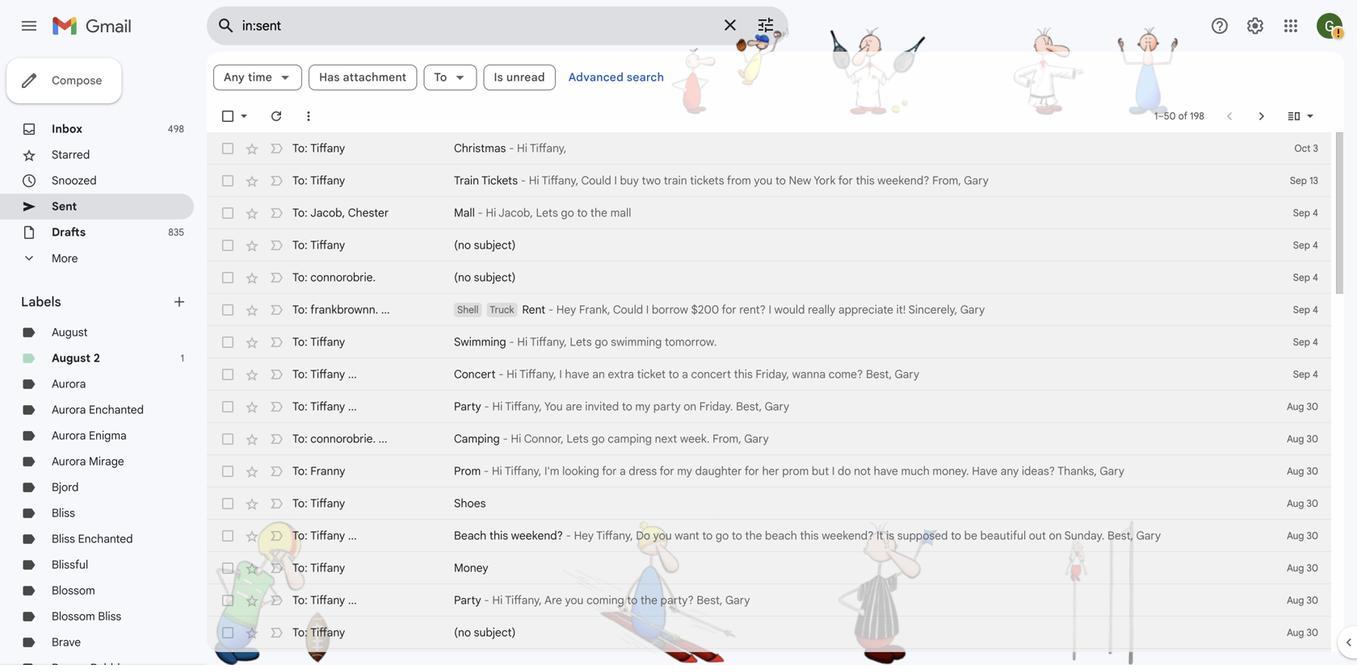 Task type: locate. For each thing, give the bounding box(es) containing it.
1 horizontal spatial a
[[682, 368, 688, 382]]

4 for fifth row
[[1313, 272, 1319, 284]]

the left mall
[[591, 206, 608, 220]]

3 aug 30 from the top
[[1288, 466, 1319, 478]]

2 (no subject) from the top
[[454, 271, 516, 285]]

oct 3
[[1295, 143, 1319, 155]]

hi
[[517, 141, 528, 156], [529, 174, 540, 188], [486, 206, 497, 220], [517, 335, 528, 350], [507, 368, 517, 382], [492, 400, 503, 414], [511, 432, 522, 447], [492, 465, 503, 479], [492, 594, 503, 608]]

for
[[839, 174, 853, 188], [722, 303, 737, 317], [602, 465, 617, 479], [660, 465, 675, 479], [745, 465, 760, 479]]

best, right the "sunday."
[[1108, 529, 1134, 544]]

11 to: from the top
[[293, 465, 308, 479]]

(no subject) up shell
[[454, 271, 516, 285]]

1 (no subject) link from the top
[[454, 238, 1243, 254]]

on right out
[[1049, 529, 1062, 544]]

to: tiffany for train tickets
[[293, 174, 345, 188]]

8 tiffany from the top
[[311, 529, 345, 544]]

toggle split pane mode image
[[1287, 108, 1303, 124]]

party down concert
[[454, 400, 481, 414]]

from,
[[933, 174, 962, 188], [713, 432, 742, 447]]

jacob
[[311, 206, 342, 220]]

- for rent - hey frank, could i borrow $200 for rent? i would really appreciate it! sincerely, gary
[[549, 303, 554, 317]]

hi left "jacob,"
[[486, 206, 497, 220]]

1 vertical spatial bliss
[[52, 533, 75, 547]]

my left party
[[636, 400, 651, 414]]

0 vertical spatial on
[[684, 400, 697, 414]]

to right want
[[703, 529, 713, 544]]

my left daughter
[[677, 465, 693, 479]]

0 horizontal spatial the
[[591, 206, 608, 220]]

4 to: tiffany ... from the top
[[293, 594, 357, 608]]

0 vertical spatial blossom
[[52, 584, 95, 598]]

2 vertical spatial (no
[[454, 626, 471, 641]]

3 aug from the top
[[1288, 466, 1305, 478]]

-
[[509, 141, 514, 156], [521, 174, 526, 188], [478, 206, 483, 220], [549, 303, 554, 317], [509, 335, 515, 350], [499, 368, 504, 382], [484, 400, 490, 414], [503, 432, 508, 447], [484, 465, 489, 479], [566, 529, 571, 544], [484, 594, 490, 608]]

8 aug from the top
[[1288, 628, 1305, 640]]

bliss for bliss enchanted
[[52, 533, 75, 547]]

lets for connor,
[[567, 432, 589, 447]]

more image
[[301, 108, 317, 124]]

go left camping
[[592, 432, 605, 447]]

- right prom
[[484, 465, 489, 479]]

shell
[[457, 304, 479, 316]]

best, right come?
[[866, 368, 892, 382]]

has attachment button
[[309, 65, 417, 91]]

- right rent
[[549, 303, 554, 317]]

best, right party?
[[697, 594, 723, 608]]

3 (no from the top
[[454, 626, 471, 641]]

- for mall - hi jacob, lets go to the mall
[[478, 206, 483, 220]]

subject) down "jacob,"
[[474, 238, 516, 253]]

not
[[854, 465, 871, 479]]

- up camping
[[484, 400, 490, 414]]

go for camping
[[592, 432, 605, 447]]

have right not
[[874, 465, 899, 479]]

2 to: from the top
[[293, 174, 308, 188]]

hi left connor,
[[511, 432, 522, 447]]

any
[[1001, 465, 1019, 479]]

aurora for aurora link
[[52, 377, 86, 392]]

the
[[591, 206, 608, 220], [745, 529, 763, 544], [641, 594, 658, 608]]

6 to: tiffany from the top
[[293, 562, 345, 576]]

aug 30 for 11th row from the top
[[1288, 466, 1319, 478]]

0 vertical spatial party
[[454, 400, 481, 414]]

swimming
[[454, 335, 506, 350]]

go
[[561, 206, 574, 220], [595, 335, 608, 350], [592, 432, 605, 447], [716, 529, 729, 544]]

you
[[754, 174, 773, 188], [654, 529, 672, 544], [565, 594, 584, 608]]

1 horizontal spatial 1
[[1155, 110, 1159, 122]]

0 horizontal spatial a
[[620, 465, 626, 479]]

tickets
[[690, 174, 725, 188]]

0 vertical spatial 1
[[1155, 110, 1159, 122]]

1 sep 4 from the top
[[1294, 207, 1319, 219]]

much
[[902, 465, 930, 479]]

1 for 1
[[181, 353, 184, 365]]

2
[[94, 352, 100, 366]]

1 aug 30 from the top
[[1288, 401, 1319, 413]]

august 2
[[52, 352, 100, 366]]

... for camping - hi connor, lets go camping next week. from, gary
[[379, 432, 388, 447]]

are
[[566, 400, 582, 414]]

1 (no from the top
[[454, 238, 471, 253]]

1 4 from the top
[[1313, 207, 1319, 219]]

best,
[[866, 368, 892, 382], [736, 400, 762, 414], [1108, 529, 1134, 544], [697, 594, 723, 608]]

6 4 from the top
[[1313, 369, 1319, 381]]

3 tiffany from the top
[[311, 238, 345, 253]]

(no subject) for connorobrie.
[[454, 271, 516, 285]]

a left "concert"
[[682, 368, 688, 382]]

sincerely,
[[909, 303, 958, 317]]

(no down the money
[[454, 626, 471, 641]]

my
[[636, 400, 651, 414], [677, 465, 693, 479]]

1 for 1 50 of 198
[[1155, 110, 1159, 122]]

6 aug 30 from the top
[[1288, 563, 1319, 575]]

1 vertical spatial (no subject) link
[[454, 270, 1243, 286]]

5 aug from the top
[[1288, 531, 1305, 543]]

unread
[[507, 70, 545, 84]]

tiffany, for hi tiffany, are you coming to the party? best, gary
[[505, 594, 542, 608]]

1 vertical spatial hey
[[574, 529, 594, 544]]

to right ticket
[[669, 368, 679, 382]]

for left her
[[745, 465, 760, 479]]

main content
[[207, 52, 1345, 666]]

blossom
[[52, 584, 95, 598], [52, 610, 95, 624]]

sep for 11th row from the bottom
[[1294, 337, 1311, 349]]

go for swimming
[[595, 335, 608, 350]]

0 vertical spatial have
[[565, 368, 590, 382]]

this right 'beach'
[[800, 529, 819, 544]]

1 horizontal spatial my
[[677, 465, 693, 479]]

has attachment
[[319, 70, 407, 84]]

sent
[[52, 200, 77, 214]]

2 vertical spatial lets
[[567, 432, 589, 447]]

hi up 'tickets'
[[517, 141, 528, 156]]

inbox link
[[52, 122, 82, 136]]

1 subject) from the top
[[474, 238, 516, 253]]

4 for eighth row from the top
[[1313, 369, 1319, 381]]

2 tiffany from the top
[[311, 174, 345, 188]]

14 to: from the top
[[293, 562, 308, 576]]

None search field
[[207, 6, 789, 45]]

shoes
[[454, 497, 486, 511]]

... for beach this weekend? - hey tiffany, do you want to go to the beach this weekend? it is supposed to be beautiful out on sunday. best, gary
[[348, 529, 357, 544]]

the left 'beach'
[[745, 529, 763, 544]]

1 horizontal spatial have
[[874, 465, 899, 479]]

1 vertical spatial the
[[745, 529, 763, 544]]

8 row from the top
[[207, 359, 1332, 391]]

brave
[[52, 636, 81, 650]]

7 to: tiffany from the top
[[293, 626, 345, 641]]

198
[[1191, 110, 1205, 122]]

sep 4 for 11th row from the bottom
[[1294, 337, 1319, 349]]

- down the money
[[484, 594, 490, 608]]

(no subject)
[[454, 238, 516, 253], [454, 271, 516, 285], [454, 626, 516, 641]]

30
[[1307, 401, 1319, 413], [1307, 434, 1319, 446], [1307, 466, 1319, 478], [1307, 498, 1319, 510], [1307, 531, 1319, 543], [1307, 563, 1319, 575], [1307, 595, 1319, 607], [1307, 628, 1319, 640]]

august up august 2 link
[[52, 326, 88, 340]]

4 aug from the top
[[1288, 498, 1305, 510]]

7 aug from the top
[[1288, 595, 1305, 607]]

0 vertical spatial my
[[636, 400, 651, 414]]

aurora down aurora link
[[52, 403, 86, 417]]

on right party
[[684, 400, 697, 414]]

4 for sixth row from the top
[[1313, 304, 1319, 316]]

2 (no subject) link from the top
[[454, 270, 1243, 286]]

you right 'do'
[[654, 529, 672, 544]]

- right camping
[[503, 432, 508, 447]]

1
[[1155, 110, 1159, 122], [181, 353, 184, 365]]

oct
[[1295, 143, 1311, 155]]

connor,
[[524, 432, 564, 447]]

have left an
[[565, 368, 590, 382]]

13 row from the top
[[207, 520, 1332, 553]]

(no down mall
[[454, 238, 471, 253]]

1 vertical spatial subject)
[[474, 271, 516, 285]]

enigma
[[89, 429, 127, 443]]

aurora up bjord "link"
[[52, 455, 86, 469]]

0 vertical spatial connorobrie.
[[311, 271, 376, 285]]

hi for hi tiffany, you are invited to my party on friday. best, gary
[[492, 400, 503, 414]]

tiffany,
[[530, 141, 567, 156], [542, 174, 579, 188], [530, 335, 567, 350], [520, 368, 557, 382], [505, 400, 542, 414], [505, 465, 542, 479], [597, 529, 633, 544], [505, 594, 542, 608]]

1 vertical spatial (no
[[454, 271, 471, 285]]

bliss link
[[52, 507, 75, 521]]

friday,
[[756, 368, 790, 382]]

i up you
[[560, 368, 562, 382]]

the left party?
[[641, 594, 658, 608]]

1 vertical spatial you
[[654, 529, 672, 544]]

bliss enchanted
[[52, 533, 133, 547]]

None checkbox
[[220, 108, 236, 124], [220, 141, 236, 157], [220, 205, 236, 221], [220, 238, 236, 254], [220, 270, 236, 286], [220, 302, 236, 318], [220, 335, 236, 351], [220, 367, 236, 383], [220, 399, 236, 415], [220, 464, 236, 480], [220, 496, 236, 512], [220, 529, 236, 545], [220, 561, 236, 577], [220, 593, 236, 609], [220, 108, 236, 124], [220, 141, 236, 157], [220, 205, 236, 221], [220, 238, 236, 254], [220, 270, 236, 286], [220, 302, 236, 318], [220, 335, 236, 351], [220, 367, 236, 383], [220, 399, 236, 415], [220, 464, 236, 480], [220, 496, 236, 512], [220, 529, 236, 545], [220, 561, 236, 577], [220, 593, 236, 609]]

to: tiffany ... for party - hi tiffany, you are invited to my party on friday. best, gary
[[293, 400, 357, 414]]

1 vertical spatial on
[[1049, 529, 1062, 544]]

go right "jacob,"
[[561, 206, 574, 220]]

blossom down blossom link
[[52, 610, 95, 624]]

aurora for aurora mirage
[[52, 455, 86, 469]]

2 to: tiffany from the top
[[293, 174, 345, 188]]

1 vertical spatial party
[[454, 594, 481, 608]]

1 vertical spatial connorobrie.
[[311, 432, 376, 447]]

this left friday,
[[734, 368, 753, 382]]

2 horizontal spatial the
[[745, 529, 763, 544]]

3 4 from the top
[[1313, 272, 1319, 284]]

bjord
[[52, 481, 79, 495]]

3 sep 4 from the top
[[1294, 272, 1319, 284]]

advanced search
[[569, 70, 665, 84]]

of
[[1179, 110, 1188, 122]]

5 aug 30 from the top
[[1288, 531, 1319, 543]]

weekend? down i'm
[[511, 529, 563, 544]]

1 connorobrie. from the top
[[311, 271, 376, 285]]

0 horizontal spatial my
[[636, 400, 651, 414]]

mall
[[454, 206, 475, 220]]

august left "2"
[[52, 352, 91, 366]]

2 vertical spatial (no subject)
[[454, 626, 516, 641]]

ticket
[[637, 368, 666, 382]]

3 aurora from the top
[[52, 429, 86, 443]]

0 vertical spatial could
[[582, 174, 612, 188]]

7 to: from the top
[[293, 335, 308, 350]]

for right york
[[839, 174, 853, 188]]

2 blossom from the top
[[52, 610, 95, 624]]

- right 'swimming'
[[509, 335, 515, 350]]

1 blossom from the top
[[52, 584, 95, 598]]

1 (no subject) from the top
[[454, 238, 516, 253]]

any
[[224, 70, 245, 84]]

0 vertical spatial (no
[[454, 238, 471, 253]]

go up an
[[595, 335, 608, 350]]

attachment
[[343, 70, 407, 84]]

17 row from the top
[[207, 650, 1332, 666]]

0 vertical spatial subject)
[[474, 238, 516, 253]]

aug 30 for 3rd row from the bottom of the page
[[1288, 595, 1319, 607]]

1 vertical spatial lets
[[570, 335, 592, 350]]

1 aug from the top
[[1288, 401, 1305, 413]]

lets right "jacob,"
[[536, 206, 558, 220]]

go for to
[[561, 206, 574, 220]]

7 tiffany from the top
[[311, 497, 345, 511]]

2 august from the top
[[52, 352, 91, 366]]

0 vertical spatial lets
[[536, 206, 558, 220]]

for right looking
[[602, 465, 617, 479]]

2 connorobrie. from the top
[[311, 432, 376, 447]]

- for party - hi tiffany, you are invited to my party on friday. best, gary
[[484, 400, 490, 414]]

2 (no from the top
[[454, 271, 471, 285]]

0 vertical spatial (no subject) link
[[454, 238, 1243, 254]]

beach this weekend? - hey tiffany, do you want to go to the beach this weekend? it is supposed to be beautiful out on sunday. best, gary
[[454, 529, 1162, 544]]

to: frankbrownn. ...
[[293, 303, 390, 317]]

york
[[814, 174, 836, 188]]

hi up mall - hi jacob, lets go to the mall
[[529, 174, 540, 188]]

for right dress
[[660, 465, 675, 479]]

connorobrie. up frankbrownn.
[[311, 271, 376, 285]]

to: tiffany for christmas
[[293, 141, 345, 156]]

weekend? down shoes link
[[822, 529, 874, 544]]

10 row from the top
[[207, 423, 1332, 456]]

aurora for aurora enigma
[[52, 429, 86, 443]]

(no for tiffany
[[454, 238, 471, 253]]

you right 'from'
[[754, 174, 773, 188]]

1 vertical spatial (no subject)
[[454, 271, 516, 285]]

1 horizontal spatial you
[[654, 529, 672, 544]]

2 subject) from the top
[[474, 271, 516, 285]]

extra
[[608, 368, 634, 382]]

blossom down blissful
[[52, 584, 95, 598]]

row
[[207, 133, 1332, 165], [207, 165, 1332, 197], [207, 197, 1332, 230], [207, 230, 1332, 262], [207, 262, 1332, 294], [207, 294, 1332, 327], [207, 327, 1332, 359], [207, 359, 1332, 391], [207, 391, 1332, 423], [207, 423, 1332, 456], [207, 456, 1332, 488], [207, 488, 1332, 520], [207, 520, 1332, 553], [207, 553, 1332, 585], [207, 585, 1332, 617], [207, 617, 1332, 650], [207, 650, 1332, 666]]

aug for 3rd row from the bottom of the page
[[1288, 595, 1305, 607]]

hi for hi jacob, lets go to the mall
[[486, 206, 497, 220]]

1 inside main content
[[1155, 110, 1159, 122]]

i left do
[[832, 465, 835, 479]]

could
[[582, 174, 612, 188], [613, 303, 643, 317]]

lets down the frank,
[[570, 335, 592, 350]]

4 for 15th row from the bottom
[[1313, 207, 1319, 219]]

0 horizontal spatial 1
[[181, 353, 184, 365]]

2 vertical spatial bliss
[[98, 610, 121, 624]]

1 vertical spatial 1
[[181, 353, 184, 365]]

4 sep 4 from the top
[[1294, 304, 1319, 316]]

None checkbox
[[220, 173, 236, 189], [220, 432, 236, 448], [220, 626, 236, 642], [220, 173, 236, 189], [220, 432, 236, 448], [220, 626, 236, 642]]

1 aurora from the top
[[52, 377, 86, 392]]

subject) up truck
[[474, 271, 516, 285]]

hi down rent
[[517, 335, 528, 350]]

lets up looking
[[567, 432, 589, 447]]

enchanted for aurora enchanted
[[89, 403, 144, 417]]

3 row from the top
[[207, 197, 1332, 230]]

(no up shell
[[454, 271, 471, 285]]

(no subject) link
[[454, 238, 1243, 254], [454, 270, 1243, 286], [454, 626, 1243, 642]]

aug for eighth row from the bottom
[[1288, 434, 1305, 446]]

blossom for blossom bliss
[[52, 610, 95, 624]]

connorobrie. for to: connorobrie.
[[311, 271, 376, 285]]

13 to: from the top
[[293, 529, 308, 544]]

concert
[[454, 368, 496, 382]]

party down the money
[[454, 594, 481, 608]]

1 vertical spatial blossom
[[52, 610, 95, 624]]

labels heading
[[21, 294, 171, 310]]

(no subject) for tiffany
[[454, 238, 516, 253]]

6 sep 4 from the top
[[1294, 369, 1319, 381]]

2 4 from the top
[[1313, 240, 1319, 252]]

support image
[[1211, 16, 1230, 36]]

0 vertical spatial bliss
[[52, 507, 75, 521]]

daughter
[[696, 465, 742, 479]]

aug for 9th row from the bottom
[[1288, 401, 1305, 413]]

0 horizontal spatial on
[[684, 400, 697, 414]]

1 to: from the top
[[293, 141, 308, 156]]

be
[[965, 529, 978, 544]]

0 horizontal spatial from,
[[713, 432, 742, 447]]

have
[[565, 368, 590, 382], [874, 465, 899, 479]]

it
[[877, 529, 884, 544]]

tiffany, for hi tiffany, i have an extra ticket to a concert this friday, wanna come? best, gary
[[520, 368, 557, 382]]

- for swimming - hi tiffany, lets go swimming tomorrow.
[[509, 335, 515, 350]]

has
[[319, 70, 340, 84]]

enchanted up enigma
[[89, 403, 144, 417]]

concert
[[691, 368, 731, 382]]

hi left the are
[[492, 594, 503, 608]]

hi right concert
[[507, 368, 517, 382]]

1 row from the top
[[207, 133, 1332, 165]]

1 vertical spatial my
[[677, 465, 693, 479]]

aurora down august 2
[[52, 377, 86, 392]]

2 aug from the top
[[1288, 434, 1305, 446]]

0 vertical spatial enchanted
[[89, 403, 144, 417]]

hey left 'do'
[[574, 529, 594, 544]]

could right the frank,
[[613, 303, 643, 317]]

8 30 from the top
[[1307, 628, 1319, 640]]

2 party from the top
[[454, 594, 481, 608]]

1 inside labels navigation
[[181, 353, 184, 365]]

- right christmas
[[509, 141, 514, 156]]

clear search image
[[714, 9, 747, 41]]

best, right friday.
[[736, 400, 762, 414]]

to
[[434, 70, 447, 84]]

(no subject) down mall
[[454, 238, 516, 253]]

snoozed
[[52, 174, 97, 188]]

4 for 11th row from the bottom
[[1313, 337, 1319, 349]]

835
[[168, 227, 184, 239]]

4 tiffany from the top
[[311, 335, 345, 350]]

(no
[[454, 238, 471, 253], [454, 271, 471, 285], [454, 626, 471, 641]]

hi for hi tiffany, i'm looking for a dress for my daughter for her prom but i do not have much money. have any ideas? thanks, gary
[[492, 465, 503, 479]]

... for concert - hi tiffany, i have an extra ticket to a concert this friday, wanna come? best, gary
[[348, 368, 357, 382]]

0 horizontal spatial weekend?
[[511, 529, 563, 544]]

aug for 11th row from the top
[[1288, 466, 1305, 478]]

2 aurora from the top
[[52, 403, 86, 417]]

to
[[776, 174, 786, 188], [577, 206, 588, 220], [669, 368, 679, 382], [622, 400, 633, 414], [703, 529, 713, 544], [732, 529, 743, 544], [951, 529, 962, 544], [627, 594, 638, 608]]

tiffany, for hi tiffany,
[[530, 141, 567, 156]]

10 to: from the top
[[293, 432, 308, 447]]

1 vertical spatial august
[[52, 352, 91, 366]]

you right the are
[[565, 594, 584, 608]]

0 vertical spatial from,
[[933, 174, 962, 188]]

subject) down the money
[[474, 626, 516, 641]]

to: tiffany
[[293, 141, 345, 156], [293, 174, 345, 188], [293, 238, 345, 253], [293, 335, 345, 350], [293, 497, 345, 511], [293, 562, 345, 576], [293, 626, 345, 641]]

to: tiffany for money
[[293, 562, 345, 576]]

hey left the frank,
[[557, 303, 576, 317]]

settings image
[[1246, 16, 1266, 36]]

0 vertical spatial (no subject)
[[454, 238, 516, 253]]

hey
[[557, 303, 576, 317], [574, 529, 594, 544]]

- right concert
[[499, 368, 504, 382]]

could left buy
[[582, 174, 612, 188]]

august for august link
[[52, 326, 88, 340]]

her
[[762, 465, 780, 479]]

0 horizontal spatial you
[[565, 594, 584, 608]]

but
[[812, 465, 829, 479]]

train
[[454, 174, 479, 188]]

sunday.
[[1065, 529, 1105, 544]]

1 horizontal spatial could
[[613, 303, 643, 317]]

blossom for blossom link
[[52, 584, 95, 598]]

a
[[682, 368, 688, 382], [620, 465, 626, 479]]

franny
[[311, 465, 345, 479]]

1 to: tiffany from the top
[[293, 141, 345, 156]]

hi for hi tiffany, are you coming to the party? best, gary
[[492, 594, 503, 608]]

7 aug 30 from the top
[[1288, 595, 1319, 607]]

2 aug 30 from the top
[[1288, 434, 1319, 446]]

1 vertical spatial enchanted
[[78, 533, 133, 547]]

- for concert - hi tiffany, i have an extra ticket to a concert this friday, wanna come? best, gary
[[499, 368, 504, 382]]

5 row from the top
[[207, 262, 1332, 294]]

to: jacob , chester
[[293, 206, 389, 220]]

compose button
[[6, 58, 122, 103]]

gmail image
[[52, 10, 140, 42]]

2 to: tiffany ... from the top
[[293, 400, 357, 414]]

hi for hi tiffany,
[[517, 141, 528, 156]]

2 horizontal spatial you
[[754, 174, 773, 188]]

friday.
[[700, 400, 733, 414]]

hi up camping
[[492, 400, 503, 414]]

a left dress
[[620, 465, 626, 479]]

0 vertical spatial august
[[52, 326, 88, 340]]

buy
[[620, 174, 639, 188]]

to left new
[[776, 174, 786, 188]]

aurora up aurora mirage
[[52, 429, 86, 443]]

do
[[636, 529, 651, 544]]

sep for 15th row from the bottom
[[1294, 207, 1311, 219]]

to button
[[424, 65, 477, 91]]

aug for second row from the bottom
[[1288, 628, 1305, 640]]

aurora for aurora enchanted
[[52, 403, 86, 417]]

3 to: tiffany ... from the top
[[293, 529, 357, 544]]

4 aurora from the top
[[52, 455, 86, 469]]

aug 30 for 13th row
[[1288, 531, 1319, 543]]

new
[[789, 174, 812, 188]]

1 party from the top
[[454, 400, 481, 414]]

aug 30 for 9th row from the bottom
[[1288, 401, 1319, 413]]

2 vertical spatial subject)
[[474, 626, 516, 641]]

- for christmas - hi tiffany,
[[509, 141, 514, 156]]

this
[[856, 174, 875, 188], [734, 368, 753, 382], [490, 529, 508, 544], [800, 529, 819, 544]]

sep 4 for fifth row
[[1294, 272, 1319, 284]]

2 vertical spatial (no subject) link
[[454, 626, 1243, 642]]

2 horizontal spatial weekend?
[[878, 174, 930, 188]]

(no subject) down the money
[[454, 626, 516, 641]]

connorobrie. up the 'franny'
[[311, 432, 376, 447]]

6 aug from the top
[[1288, 563, 1305, 575]]

blossom bliss link
[[52, 610, 121, 624]]

wanna
[[793, 368, 826, 382]]

- right mall
[[478, 206, 483, 220]]

5 4 from the top
[[1313, 337, 1319, 349]]

1 horizontal spatial the
[[641, 594, 658, 608]]

- for camping - hi connor, lets go camping next week. from, gary
[[503, 432, 508, 447]]

hi right prom
[[492, 465, 503, 479]]

aug 30 for 14th row
[[1288, 563, 1319, 575]]

to left 'beach'
[[732, 529, 743, 544]]

weekend? right york
[[878, 174, 930, 188]]

enchanted up blissful
[[78, 533, 133, 547]]

1 to: tiffany ... from the top
[[293, 368, 357, 382]]

go right want
[[716, 529, 729, 544]]



Task type: vqa. For each thing, say whether or not it's contained in the screenshot.


Task type: describe. For each thing, give the bounding box(es) containing it.
search mail image
[[212, 11, 241, 40]]

rent?
[[740, 303, 766, 317]]

3 30 from the top
[[1307, 466, 1319, 478]]

train tickets - hi tiffany, could i buy two train tickets from you to new york for this weekend? from, gary
[[454, 174, 989, 188]]

swimming
[[611, 335, 662, 350]]

to: tiffany ... for party - hi tiffany, are you coming to the party? best, gary
[[293, 594, 357, 608]]

sep 4 for sixth row from the top
[[1294, 304, 1319, 316]]

sep 4 for 14th row from the bottom of the page
[[1294, 240, 1319, 252]]

next
[[655, 432, 678, 447]]

beach
[[454, 529, 487, 544]]

tickets
[[482, 174, 518, 188]]

8 to: from the top
[[293, 368, 308, 382]]

11 tiffany from the top
[[311, 626, 345, 641]]

2 row from the top
[[207, 165, 1332, 197]]

frankbrownn.
[[311, 303, 378, 317]]

to right coming at the left of the page
[[627, 594, 638, 608]]

498
[[168, 123, 184, 135]]

4 to: from the top
[[293, 238, 308, 253]]

7 row from the top
[[207, 327, 1332, 359]]

party
[[654, 400, 681, 414]]

7 30 from the top
[[1307, 595, 1319, 607]]

bliss for bliss link
[[52, 507, 75, 521]]

want
[[675, 529, 700, 544]]

starred
[[52, 148, 90, 162]]

1 tiffany from the top
[[311, 141, 345, 156]]

9 tiffany from the top
[[311, 562, 345, 576]]

(no for connorobrie.
[[454, 271, 471, 285]]

party for party - hi tiffany, you are invited to my party on friday. best, gary
[[454, 400, 481, 414]]

sep for 14th row from the bottom of the page
[[1294, 240, 1311, 252]]

13
[[1310, 175, 1319, 187]]

train
[[664, 174, 688, 188]]

ideas?
[[1022, 465, 1056, 479]]

$200
[[691, 303, 719, 317]]

to left be
[[951, 529, 962, 544]]

to: tiffany for swimming
[[293, 335, 345, 350]]

supposed
[[898, 529, 948, 544]]

1 vertical spatial have
[[874, 465, 899, 479]]

party - hi tiffany, you are invited to my party on friday. best, gary
[[454, 400, 790, 414]]

aurora link
[[52, 377, 86, 392]]

6 tiffany from the top
[[311, 400, 345, 414]]

i'm
[[545, 465, 560, 479]]

sep for sixth row from the top
[[1294, 304, 1311, 316]]

camping - hi connor, lets go camping next week. from, gary
[[454, 432, 769, 447]]

15 to: from the top
[[293, 594, 308, 608]]

- for party - hi tiffany, are you coming to the party? best, gary
[[484, 594, 490, 608]]

concert - hi tiffany, i have an extra ticket to a concert this friday, wanna come? best, gary
[[454, 368, 920, 382]]

appreciate
[[839, 303, 894, 317]]

... for party - hi tiffany, you are invited to my party on friday. best, gary
[[348, 400, 357, 414]]

15 row from the top
[[207, 585, 1332, 617]]

2 30 from the top
[[1307, 434, 1319, 446]]

aurora enchanted
[[52, 403, 144, 417]]

connorobrie. for to: connorobrie. ...
[[311, 432, 376, 447]]

6 to: from the top
[[293, 303, 308, 317]]

main menu image
[[19, 16, 39, 36]]

hi for hi tiffany, lets go swimming tomorrow.
[[517, 335, 528, 350]]

christmas - hi tiffany,
[[454, 141, 567, 156]]

to: tiffany ... for beach this weekend? - hey tiffany, do you want to go to the beach this weekend? it is supposed to be beautiful out on sunday. best, gary
[[293, 529, 357, 544]]

advanced search button
[[562, 63, 671, 92]]

3 (no subject) from the top
[[454, 626, 516, 641]]

snoozed link
[[52, 174, 97, 188]]

1 horizontal spatial weekend?
[[822, 529, 874, 544]]

dress
[[629, 465, 657, 479]]

6 row from the top
[[207, 294, 1332, 327]]

to: tiffany ... for concert - hi tiffany, i have an extra ticket to a concert this friday, wanna come? best, gary
[[293, 368, 357, 382]]

it!
[[897, 303, 906, 317]]

tomorrow.
[[665, 335, 717, 350]]

blossom bliss
[[52, 610, 121, 624]]

16 row from the top
[[207, 617, 1332, 650]]

- for prom - hi tiffany, i'm looking for a dress for my daughter for her prom but i do not have much money. have any ideas? thanks, gary
[[484, 465, 489, 479]]

5 30 from the top
[[1307, 531, 1319, 543]]

for left rent?
[[722, 303, 737, 317]]

week.
[[680, 432, 710, 447]]

this right beach
[[490, 529, 508, 544]]

any time button
[[213, 65, 302, 91]]

tiffany, for hi tiffany, lets go swimming tomorrow.
[[530, 335, 567, 350]]

party for party - hi tiffany, are you coming to the party? best, gary
[[454, 594, 481, 608]]

frank,
[[579, 303, 611, 317]]

starred link
[[52, 148, 90, 162]]

sep 4 for 15th row from the bottom
[[1294, 207, 1319, 219]]

4 30 from the top
[[1307, 498, 1319, 510]]

2 vertical spatial the
[[641, 594, 658, 608]]

invited
[[585, 400, 619, 414]]

14 row from the top
[[207, 553, 1332, 585]]

1 horizontal spatial from,
[[933, 174, 962, 188]]

1 vertical spatial could
[[613, 303, 643, 317]]

9 to: from the top
[[293, 400, 308, 414]]

3 subject) from the top
[[474, 626, 516, 641]]

i left borrow
[[646, 303, 649, 317]]

10 tiffany from the top
[[311, 594, 345, 608]]

beach
[[765, 529, 798, 544]]

to: franny
[[293, 465, 345, 479]]

mall
[[611, 206, 632, 220]]

aurora enigma link
[[52, 429, 127, 443]]

aug for 14th row
[[1288, 563, 1305, 575]]

hi for hi connor, lets go camping next week. from, gary
[[511, 432, 522, 447]]

aug 30 for eighth row from the bottom
[[1288, 434, 1319, 446]]

to: tiffany for (no subject)
[[293, 626, 345, 641]]

lets for jacob,
[[536, 206, 558, 220]]

0 vertical spatial hey
[[557, 303, 576, 317]]

refresh image
[[268, 108, 284, 124]]

- down looking
[[566, 529, 571, 544]]

chester
[[348, 206, 389, 220]]

money.
[[933, 465, 970, 479]]

labels
[[21, 294, 61, 310]]

is
[[887, 529, 895, 544]]

out
[[1029, 529, 1047, 544]]

sep for eighth row from the top
[[1294, 369, 1311, 381]]

to: tiffany for shoes
[[293, 497, 345, 511]]

aurora mirage
[[52, 455, 124, 469]]

august link
[[52, 326, 88, 340]]

0 vertical spatial you
[[754, 174, 773, 188]]

rent - hey frank, could i borrow $200 for rent? i would really appreciate it! sincerely, gary
[[522, 303, 985, 317]]

older image
[[1254, 108, 1270, 124]]

i left buy
[[614, 174, 617, 188]]

0 horizontal spatial have
[[565, 368, 590, 382]]

4 for 14th row from the bottom of the page
[[1313, 240, 1319, 252]]

0 vertical spatial a
[[682, 368, 688, 382]]

truck
[[490, 304, 514, 316]]

you
[[545, 400, 563, 414]]

sep for 2nd row from the top
[[1291, 175, 1308, 187]]

this right york
[[856, 174, 875, 188]]

subject) for to: connorobrie.
[[474, 271, 516, 285]]

50
[[1165, 110, 1176, 122]]

labels navigation
[[0, 52, 207, 666]]

is unread button
[[484, 65, 556, 91]]

lets for tiffany,
[[570, 335, 592, 350]]

- right 'tickets'
[[521, 174, 526, 188]]

12 row from the top
[[207, 488, 1332, 520]]

aug for 13th row
[[1288, 531, 1305, 543]]

2 vertical spatial you
[[565, 594, 584, 608]]

3 to: tiffany from the top
[[293, 238, 345, 253]]

borrow
[[652, 303, 689, 317]]

to: connorobrie. ...
[[293, 432, 388, 447]]

subject) for to: tiffany
[[474, 238, 516, 253]]

aug for 6th row from the bottom of the page
[[1288, 498, 1305, 510]]

hi for hi tiffany, i have an extra ticket to a concert this friday, wanna come? best, gary
[[507, 368, 517, 382]]

blissful link
[[52, 558, 88, 573]]

mall - hi jacob, lets go to the mall
[[454, 206, 632, 220]]

enchanted for bliss enchanted
[[78, 533, 133, 547]]

to right invited
[[622, 400, 633, 414]]

tiffany, for hi tiffany, you are invited to my party on friday. best, gary
[[505, 400, 542, 414]]

more button
[[0, 246, 194, 272]]

1 horizontal spatial on
[[1049, 529, 1062, 544]]

advanced search options image
[[750, 9, 782, 41]]

compose
[[52, 74, 102, 88]]

1 50 of 198
[[1155, 110, 1205, 122]]

aurora enchanted link
[[52, 403, 144, 417]]

... for party - hi tiffany, are you coming to the party? best, gary
[[348, 594, 357, 608]]

sep for fifth row
[[1294, 272, 1311, 284]]

sep 4 for eighth row from the top
[[1294, 369, 1319, 381]]

4 row from the top
[[207, 230, 1332, 262]]

1 vertical spatial from,
[[713, 432, 742, 447]]

3 to: from the top
[[293, 206, 308, 220]]

do
[[838, 465, 851, 479]]

have
[[973, 465, 998, 479]]

9 row from the top
[[207, 391, 1332, 423]]

12 to: from the top
[[293, 497, 308, 511]]

bliss enchanted link
[[52, 533, 133, 547]]

christmas
[[454, 141, 506, 156]]

blossom link
[[52, 584, 95, 598]]

0 horizontal spatial could
[[582, 174, 612, 188]]

0 vertical spatial the
[[591, 206, 608, 220]]

aug 30 for 6th row from the bottom of the page
[[1288, 498, 1319, 510]]

from
[[727, 174, 752, 188]]

any time
[[224, 70, 272, 84]]

aug 30 for second row from the bottom
[[1288, 628, 1319, 640]]

i right rent?
[[769, 303, 772, 317]]

shoes link
[[454, 496, 1243, 512]]

to left mall
[[577, 206, 588, 220]]

1 30 from the top
[[1307, 401, 1319, 413]]

5 tiffany from the top
[[311, 368, 345, 382]]

6 30 from the top
[[1307, 563, 1319, 575]]

5 to: from the top
[[293, 271, 308, 285]]

party?
[[661, 594, 694, 608]]

tiffany, for hi tiffany, i'm looking for a dress for my daughter for her prom but i do not have much money. have any ideas? thanks, gary
[[505, 465, 542, 479]]

16 to: from the top
[[293, 626, 308, 641]]

1 vertical spatial a
[[620, 465, 626, 479]]

11 row from the top
[[207, 456, 1332, 488]]

august for august 2
[[52, 352, 91, 366]]

main content containing any time
[[207, 52, 1345, 666]]

3
[[1314, 143, 1319, 155]]

3 (no subject) link from the top
[[454, 626, 1243, 642]]

is
[[494, 70, 504, 84]]

aurora mirage link
[[52, 455, 124, 469]]

Search mail text field
[[242, 18, 711, 34]]

drafts
[[52, 225, 86, 240]]

search
[[627, 70, 665, 84]]



